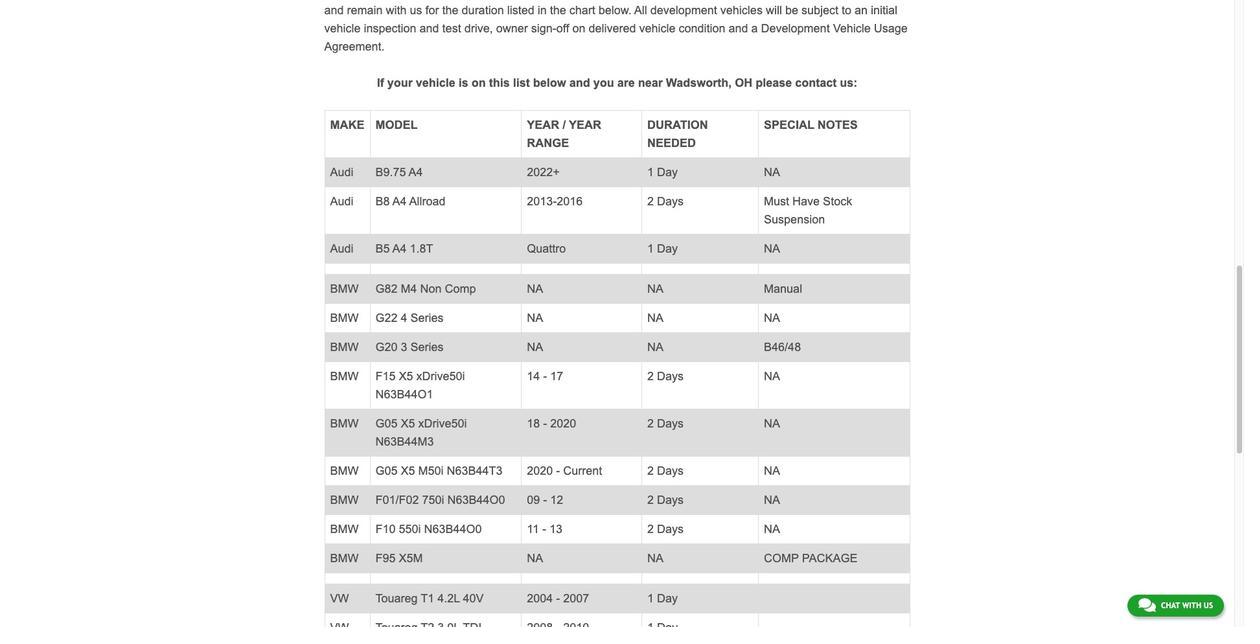 Task type: vqa. For each thing, say whether or not it's contained in the screenshot.
invite
no



Task type: locate. For each thing, give the bounding box(es) containing it.
x5 for g05 x5 m50i n63b44t3
[[401, 465, 415, 478]]

year
[[527, 119, 560, 131], [569, 119, 602, 131]]

xdrive50i inside f15 x5 xdrive50i n63b44o1
[[417, 370, 465, 383]]

audi
[[330, 166, 354, 179], [330, 195, 354, 208], [330, 242, 354, 255]]

0 vertical spatial 1
[[648, 166, 654, 179]]

stock
[[823, 195, 853, 208]]

1 horizontal spatial year
[[569, 119, 602, 131]]

2 for 2013-2016
[[648, 195, 654, 208]]

1 days from the top
[[657, 195, 684, 208]]

a4 for b5
[[393, 242, 407, 255]]

- for 2020
[[556, 465, 560, 478]]

2 vertical spatial 1 day
[[648, 592, 678, 605]]

g05 up n63b44m3
[[376, 417, 398, 430]]

x5 for f15 x5 xdrive50i n63b44o1
[[399, 370, 413, 383]]

duration needed
[[648, 119, 708, 150]]

1 for 2022+
[[648, 166, 654, 179]]

touareg
[[376, 592, 418, 605]]

1 g05 from the top
[[376, 417, 398, 430]]

x5 left m50i
[[401, 465, 415, 478]]

2 vertical spatial audi
[[330, 242, 354, 255]]

4 2 days from the top
[[648, 465, 684, 478]]

2020 up 09 - 12
[[527, 465, 553, 478]]

f01/f02 750i n63b44o0
[[376, 494, 505, 507]]

xdrive50i up n63b44o1
[[417, 370, 465, 383]]

n63b44o0
[[448, 494, 505, 507], [424, 523, 482, 536]]

0 vertical spatial series
[[411, 312, 444, 325]]

bmw
[[330, 283, 359, 295], [330, 312, 359, 325], [330, 341, 359, 354], [330, 370, 359, 383], [330, 417, 359, 430], [330, 465, 359, 478], [330, 494, 359, 507], [330, 523, 359, 536], [330, 552, 359, 565]]

days for 09 - 12
[[657, 494, 684, 507]]

18
[[527, 417, 540, 430]]

series right 4
[[411, 312, 444, 325]]

your
[[388, 76, 413, 89]]

1 vertical spatial 1
[[648, 242, 654, 255]]

audi left b5
[[330, 242, 354, 255]]

make
[[330, 119, 365, 131]]

1 day
[[648, 166, 678, 179], [648, 242, 678, 255], [648, 592, 678, 605]]

- right 2004
[[556, 592, 560, 605]]

4 bmw from the top
[[330, 370, 359, 383]]

comp
[[764, 552, 799, 565]]

special notes
[[764, 119, 858, 131]]

2 1 from the top
[[648, 242, 654, 255]]

- for 18
[[543, 417, 547, 430]]

3 days from the top
[[657, 417, 684, 430]]

4 days from the top
[[657, 465, 684, 478]]

series right 3
[[411, 341, 444, 354]]

2 vertical spatial a4
[[393, 242, 407, 255]]

with
[[1183, 602, 1202, 611]]

xdrive50i for n63b44m3
[[419, 417, 467, 430]]

1 vertical spatial n63b44o0
[[424, 523, 482, 536]]

2020
[[551, 417, 577, 430], [527, 465, 553, 478]]

current
[[564, 465, 602, 478]]

vw
[[330, 592, 349, 605]]

6 2 from the top
[[648, 523, 654, 536]]

1 vertical spatial xdrive50i
[[419, 417, 467, 430]]

2 days from the top
[[657, 370, 684, 383]]

2 days for 2013-2016
[[648, 195, 684, 208]]

2 day from the top
[[657, 242, 678, 255]]

09
[[527, 494, 540, 507]]

if
[[377, 76, 384, 89]]

9 bmw from the top
[[330, 552, 359, 565]]

g05 for g05 x5 xdrive50i n63b44m3
[[376, 417, 398, 430]]

3 1 from the top
[[648, 592, 654, 605]]

2 for 2020 - current
[[648, 465, 654, 478]]

year right /
[[569, 119, 602, 131]]

2 vertical spatial x5
[[401, 465, 415, 478]]

1 vertical spatial g05
[[376, 465, 398, 478]]

1 audi from the top
[[330, 166, 354, 179]]

x5 inside f15 x5 xdrive50i n63b44o1
[[399, 370, 413, 383]]

bmw for g05 x5 m50i n63b44t3
[[330, 465, 359, 478]]

2 2 days from the top
[[648, 370, 684, 383]]

3 2 days from the top
[[648, 417, 684, 430]]

bmw for f01/f02 750i n63b44o0
[[330, 494, 359, 507]]

n63b44t3
[[447, 465, 503, 478]]

3 2 from the top
[[648, 417, 654, 430]]

days for 11 - 13
[[657, 523, 684, 536]]

- left 17
[[543, 370, 547, 383]]

8 bmw from the top
[[330, 523, 359, 536]]

1 vertical spatial audi
[[330, 195, 354, 208]]

2 series from the top
[[411, 341, 444, 354]]

- for 2004
[[556, 592, 560, 605]]

m50i
[[419, 465, 444, 478]]

must
[[764, 195, 790, 208]]

4.2l
[[438, 592, 460, 605]]

0 vertical spatial g05
[[376, 417, 398, 430]]

1
[[648, 166, 654, 179], [648, 242, 654, 255], [648, 592, 654, 605]]

bmw for f95 x5m
[[330, 552, 359, 565]]

1 day from the top
[[657, 166, 678, 179]]

0 vertical spatial 2020
[[551, 417, 577, 430]]

below
[[533, 76, 567, 89]]

3 bmw from the top
[[330, 341, 359, 354]]

a4 right b8
[[393, 195, 407, 208]]

x5 up n63b44o1
[[399, 370, 413, 383]]

6 2 days from the top
[[648, 523, 684, 536]]

bmw for f15 x5 xdrive50i n63b44o1
[[330, 370, 359, 383]]

1 vertical spatial day
[[657, 242, 678, 255]]

a4 right b9.75 in the left of the page
[[409, 166, 423, 179]]

1 vertical spatial x5
[[401, 417, 415, 430]]

1 vertical spatial series
[[411, 341, 444, 354]]

2020 - current
[[527, 465, 602, 478]]

1 1 from the top
[[648, 166, 654, 179]]

7 bmw from the top
[[330, 494, 359, 507]]

2 1 day from the top
[[648, 242, 678, 255]]

14 - 17
[[527, 370, 564, 383]]

b46/48
[[764, 341, 801, 354]]

1 vertical spatial 2020
[[527, 465, 553, 478]]

g05
[[376, 417, 398, 430], [376, 465, 398, 478]]

2 2 from the top
[[648, 370, 654, 383]]

2 vertical spatial day
[[657, 592, 678, 605]]

- right 11
[[543, 523, 546, 536]]

2
[[648, 195, 654, 208], [648, 370, 654, 383], [648, 417, 654, 430], [648, 465, 654, 478], [648, 494, 654, 507], [648, 523, 654, 536]]

3 day from the top
[[657, 592, 678, 605]]

b9.75 a4
[[376, 166, 423, 179]]

4 2 from the top
[[648, 465, 654, 478]]

bmw for g22 4 series
[[330, 312, 359, 325]]

2 g05 from the top
[[376, 465, 398, 478]]

3 1 day from the top
[[648, 592, 678, 605]]

bmw for g05 x5 xdrive50i n63b44m3
[[330, 417, 359, 430]]

must have stock suspension
[[764, 195, 853, 226]]

g05 inside "g05 x5 xdrive50i n63b44m3"
[[376, 417, 398, 430]]

1 day for 2022+
[[648, 166, 678, 179]]

2004 - 2007
[[527, 592, 590, 605]]

1 vertical spatial a4
[[393, 195, 407, 208]]

n63b44o0 down f01/f02 750i n63b44o0
[[424, 523, 482, 536]]

5 2 days from the top
[[648, 494, 684, 507]]

1 series from the top
[[411, 312, 444, 325]]

a4 right b5
[[393, 242, 407, 255]]

1 day for 2004 - 2007
[[648, 592, 678, 605]]

needed
[[648, 137, 696, 150]]

audi left b8
[[330, 195, 354, 208]]

2020 right 18
[[551, 417, 577, 430]]

0 vertical spatial day
[[657, 166, 678, 179]]

g82
[[376, 283, 398, 295]]

day for 2022+
[[657, 166, 678, 179]]

2 vertical spatial 1
[[648, 592, 654, 605]]

x5 up n63b44m3
[[401, 417, 415, 430]]

17
[[551, 370, 564, 383]]

0 vertical spatial 1 day
[[648, 166, 678, 179]]

1 2 from the top
[[648, 195, 654, 208]]

on
[[472, 76, 486, 89]]

na
[[764, 166, 781, 179], [764, 242, 781, 255], [527, 283, 543, 295], [648, 283, 664, 295], [527, 312, 543, 325], [648, 312, 664, 325], [764, 312, 781, 325], [527, 341, 543, 354], [648, 341, 664, 354], [764, 370, 781, 383], [764, 417, 781, 430], [764, 465, 781, 478], [764, 494, 781, 507], [764, 523, 781, 536], [527, 552, 543, 565], [648, 552, 664, 565]]

1 for quattro
[[648, 242, 654, 255]]

3
[[401, 341, 408, 354]]

2013-
[[527, 195, 557, 208]]

audi for b5 a4 1.8t
[[330, 242, 354, 255]]

0 vertical spatial a4
[[409, 166, 423, 179]]

5 bmw from the top
[[330, 417, 359, 430]]

n63b44o0 down n63b44t3
[[448, 494, 505, 507]]

2 days for 09 - 12
[[648, 494, 684, 507]]

series for g22 4 series
[[411, 312, 444, 325]]

5 days from the top
[[657, 494, 684, 507]]

2 bmw from the top
[[330, 312, 359, 325]]

- right 18
[[543, 417, 547, 430]]

2 days
[[648, 195, 684, 208], [648, 370, 684, 383], [648, 417, 684, 430], [648, 465, 684, 478], [648, 494, 684, 507], [648, 523, 684, 536]]

x5 for g05 x5 xdrive50i n63b44m3
[[401, 417, 415, 430]]

series
[[411, 312, 444, 325], [411, 341, 444, 354]]

- for 14
[[543, 370, 547, 383]]

- for 09
[[543, 494, 547, 507]]

1 2 days from the top
[[648, 195, 684, 208]]

g82 m4 non comp
[[376, 283, 476, 295]]

year up range
[[527, 119, 560, 131]]

days for 2020 - current
[[657, 465, 684, 478]]

1 vertical spatial 1 day
[[648, 242, 678, 255]]

3 audi from the top
[[330, 242, 354, 255]]

0 vertical spatial xdrive50i
[[417, 370, 465, 383]]

f15
[[376, 370, 396, 383]]

2 audi from the top
[[330, 195, 354, 208]]

non
[[420, 283, 442, 295]]

0 horizontal spatial year
[[527, 119, 560, 131]]

audi down make
[[330, 166, 354, 179]]

a4 for b9.75
[[409, 166, 423, 179]]

09 - 12
[[527, 494, 564, 507]]

t1
[[421, 592, 435, 605]]

comp package
[[764, 552, 858, 565]]

1 bmw from the top
[[330, 283, 359, 295]]

6 days from the top
[[657, 523, 684, 536]]

0 vertical spatial x5
[[399, 370, 413, 383]]

xdrive50i up n63b44m3
[[419, 417, 467, 430]]

xdrive50i inside "g05 x5 xdrive50i n63b44m3"
[[419, 417, 467, 430]]

0 vertical spatial n63b44o0
[[448, 494, 505, 507]]

/
[[563, 119, 566, 131]]

2007
[[564, 592, 590, 605]]

1 1 day from the top
[[648, 166, 678, 179]]

18 - 2020
[[527, 417, 577, 430]]

5 2 from the top
[[648, 494, 654, 507]]

x5 inside "g05 x5 xdrive50i n63b44m3"
[[401, 417, 415, 430]]

xdrive50i for n63b44o1
[[417, 370, 465, 383]]

0 vertical spatial audi
[[330, 166, 354, 179]]

g05 up f01/f02
[[376, 465, 398, 478]]

xdrive50i
[[417, 370, 465, 383], [419, 417, 467, 430]]

f95 x5m
[[376, 552, 423, 565]]

-
[[543, 370, 547, 383], [543, 417, 547, 430], [556, 465, 560, 478], [543, 494, 547, 507], [543, 523, 546, 536], [556, 592, 560, 605]]

- right 09 at the left of page
[[543, 494, 547, 507]]

g05 for g05 x5 m50i n63b44t3
[[376, 465, 398, 478]]

6 bmw from the top
[[330, 465, 359, 478]]

b9.75
[[376, 166, 406, 179]]

f15 x5 xdrive50i n63b44o1
[[376, 370, 465, 401]]

- left current
[[556, 465, 560, 478]]



Task type: describe. For each thing, give the bounding box(es) containing it.
quattro
[[527, 242, 566, 255]]

are
[[618, 76, 635, 89]]

2004
[[527, 592, 553, 605]]

contact
[[796, 76, 837, 89]]

day for 2004 - 2007
[[657, 592, 678, 605]]

1 year from the left
[[527, 119, 560, 131]]

2 days for 18 - 2020
[[648, 417, 684, 430]]

12
[[551, 494, 564, 507]]

vehicle
[[416, 76, 456, 89]]

bmw for g82 m4 non comp
[[330, 283, 359, 295]]

comp
[[445, 283, 476, 295]]

bmw for g20 3 series
[[330, 341, 359, 354]]

750i
[[422, 494, 444, 507]]

allroad
[[409, 195, 446, 208]]

2 days for 11 - 13
[[648, 523, 684, 536]]

bmw for f10 550i n63b44o0
[[330, 523, 359, 536]]

1.8t
[[410, 242, 433, 255]]

model
[[376, 119, 418, 131]]

n63b44o1
[[376, 388, 433, 401]]

f10
[[376, 523, 396, 536]]

4
[[401, 312, 408, 325]]

2013-2016
[[527, 195, 583, 208]]

days for 18 - 2020
[[657, 417, 684, 430]]

n63b44o0 for f10 550i n63b44o0
[[424, 523, 482, 536]]

audi for b9.75 a4
[[330, 166, 354, 179]]

and
[[570, 76, 591, 89]]

duration
[[648, 119, 708, 131]]

special
[[764, 119, 815, 131]]

chat with us link
[[1128, 595, 1225, 617]]

wadsworth,
[[666, 76, 732, 89]]

13
[[550, 523, 563, 536]]

us
[[1204, 602, 1214, 611]]

11
[[527, 523, 539, 536]]

b8
[[376, 195, 390, 208]]

package
[[802, 552, 858, 565]]

2 days for 14 - 17
[[648, 370, 684, 383]]

550i
[[399, 523, 421, 536]]

you
[[594, 76, 615, 89]]

have
[[793, 195, 820, 208]]

x5m
[[399, 552, 423, 565]]

40v
[[463, 592, 484, 605]]

g22
[[376, 312, 398, 325]]

chat
[[1162, 602, 1181, 611]]

g20 3 series
[[376, 341, 444, 354]]

days for 2013-2016
[[657, 195, 684, 208]]

if your vehicle is on this list below and you are near wadsworth, oh please contact us:
[[377, 76, 858, 89]]

touareg t1 4.2l 40v
[[376, 592, 484, 605]]

please
[[756, 76, 792, 89]]

g05 x5 m50i n63b44t3
[[376, 465, 503, 478]]

audi for b8 a4 allroad
[[330, 195, 354, 208]]

chat with us
[[1162, 602, 1214, 611]]

g22 4 series
[[376, 312, 444, 325]]

m4
[[401, 283, 417, 295]]

f10 550i n63b44o0
[[376, 523, 482, 536]]

f01/f02
[[376, 494, 419, 507]]

n63b44o0 for f01/f02 750i n63b44o0
[[448, 494, 505, 507]]

2 year from the left
[[569, 119, 602, 131]]

day for quattro
[[657, 242, 678, 255]]

1 day for quattro
[[648, 242, 678, 255]]

b5 a4 1.8t
[[376, 242, 433, 255]]

2 for 14 - 17
[[648, 370, 654, 383]]

14
[[527, 370, 540, 383]]

near
[[638, 76, 663, 89]]

2 for 11 - 13
[[648, 523, 654, 536]]

this
[[489, 76, 510, 89]]

2 for 18 - 2020
[[648, 417, 654, 430]]

2 days for 2020 - current
[[648, 465, 684, 478]]

n63b44m3
[[376, 436, 434, 449]]

is
[[459, 76, 469, 89]]

a4 for b8
[[393, 195, 407, 208]]

comments image
[[1139, 598, 1157, 613]]

b8 a4 allroad
[[376, 195, 446, 208]]

1 for 2004 - 2007
[[648, 592, 654, 605]]

- for 11
[[543, 523, 546, 536]]

list
[[513, 76, 530, 89]]

series for g20 3 series
[[411, 341, 444, 354]]

days for 14 - 17
[[657, 370, 684, 383]]

f95
[[376, 552, 396, 565]]

2016
[[557, 195, 583, 208]]

suspension
[[764, 213, 825, 226]]

oh
[[735, 76, 753, 89]]

g05 x5 xdrive50i n63b44m3
[[376, 417, 467, 449]]

year / year range
[[527, 119, 602, 150]]

us:
[[840, 76, 858, 89]]

manual
[[764, 283, 803, 295]]

g20
[[376, 341, 398, 354]]

range
[[527, 137, 569, 150]]

notes
[[818, 119, 858, 131]]

2 for 09 - 12
[[648, 494, 654, 507]]

2022+
[[527, 166, 560, 179]]



